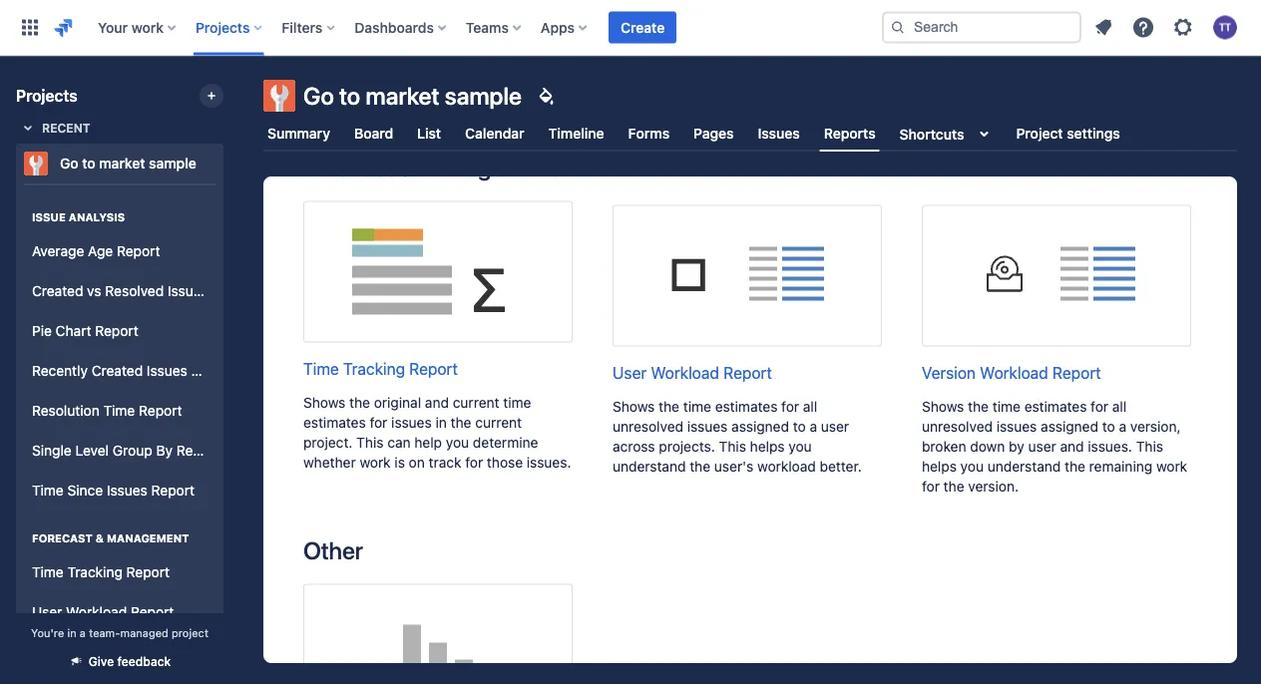 Task type: describe. For each thing, give the bounding box(es) containing it.
you're in a team-managed project
[[31, 627, 209, 640]]

0 horizontal spatial created
[[32, 283, 83, 300]]

0 horizontal spatial workload
[[66, 605, 127, 621]]

a for version workload report
[[1119, 418, 1127, 435]]

analysis
[[69, 211, 125, 224]]

unresolved for version
[[922, 418, 993, 435]]

1 vertical spatial go to market sample
[[60, 155, 197, 172]]

teams button
[[460, 11, 529, 43]]

the left the original
[[350, 394, 370, 411]]

create
[[621, 19, 665, 35]]

give feedback
[[89, 655, 171, 669]]

issues inside the shows the original and current time estimates for issues in the current project. this can help you determine whether work is on track for those issues.
[[391, 414, 432, 431]]

to inside "shows the time estimates for all unresolved issues assigned to a version, broken down by user and issues. this helps you understand the remaining work for the version."
[[1103, 418, 1116, 435]]

1 horizontal spatial created
[[92, 363, 143, 379]]

work inside dropdown button
[[131, 19, 164, 35]]

since
[[67, 483, 103, 499]]

single
[[32, 443, 72, 459]]

issues for version
[[997, 418, 1037, 435]]

shows the time estimates for all unresolved issues assigned to a user across projects. this helps you understand the user's workload better.
[[613, 398, 862, 475]]

in inside the shows the original and current time estimates for issues in the current project. this can help you determine whether work is on track for those issues.
[[436, 414, 447, 431]]

shows the original and current time estimates for issues in the current project. this can help you determine whether work is on track for those issues.
[[303, 394, 571, 471]]

vs
[[87, 283, 101, 300]]

for right track
[[465, 454, 483, 471]]

this inside the shows the original and current time estimates for issues in the current project. this can help you determine whether work is on track for those issues.
[[357, 434, 384, 451]]

project.
[[303, 434, 353, 451]]

pie chart report
[[32, 323, 138, 339]]

is
[[395, 454, 405, 471]]

projects.
[[659, 438, 716, 455]]

single level group by report
[[32, 443, 220, 459]]

time left since
[[32, 483, 64, 499]]

resolution time report
[[32, 403, 182, 419]]

version
[[922, 363, 976, 382]]

across
[[613, 438, 655, 455]]

1 horizontal spatial management
[[420, 153, 558, 181]]

search image
[[890, 19, 906, 35]]

tracking inside group
[[67, 565, 123, 581]]

time for version
[[993, 398, 1021, 415]]

whether
[[303, 454, 356, 471]]

other
[[303, 536, 363, 564]]

tab list containing reports
[[252, 116, 1250, 152]]

shortcuts
[[900, 126, 965, 142]]

track
[[429, 454, 462, 471]]

settings
[[1067, 125, 1121, 142]]

list
[[417, 125, 441, 142]]

all for user workload report
[[803, 398, 818, 415]]

and inside the shows the original and current time estimates for issues in the current project. this can help you determine whether work is on track for those issues.
[[425, 394, 449, 411]]

give
[[89, 655, 114, 669]]

all for version workload report
[[1113, 398, 1127, 415]]

time since issues report link
[[24, 471, 216, 511]]

create button
[[609, 11, 677, 43]]

version workload report
[[922, 363, 1102, 382]]

a for user workload report
[[810, 418, 818, 435]]

group containing time tracking report
[[24, 511, 216, 679]]

1 vertical spatial go
[[60, 155, 79, 172]]

issue analysis
[[32, 211, 125, 224]]

determine
[[473, 434, 538, 451]]

your work
[[98, 19, 164, 35]]

your work button
[[92, 11, 184, 43]]

for inside the shows the time estimates for all unresolved issues assigned to a user across projects. this helps you understand the user's workload better.
[[782, 398, 800, 415]]

time since issues report
[[32, 483, 195, 499]]

0 horizontal spatial a
[[80, 627, 86, 640]]

user workload report inside group
[[32, 605, 174, 621]]

reports
[[824, 125, 876, 142]]

1 vertical spatial time tracking report link
[[24, 553, 216, 593]]

project
[[1017, 125, 1064, 142]]

pie chart report link
[[24, 311, 216, 351]]

your
[[98, 19, 128, 35]]

0 horizontal spatial market
[[99, 155, 145, 172]]

you inside "shows the time estimates for all unresolved issues assigned to a version, broken down by user and issues. this helps you understand the remaining work for the version."
[[961, 458, 984, 475]]

version.
[[969, 478, 1019, 495]]

the up track
[[451, 414, 472, 431]]

pages link
[[690, 116, 738, 152]]

project
[[172, 627, 209, 640]]

issues link
[[754, 116, 804, 152]]

forecast inside group
[[32, 533, 93, 546]]

workload
[[758, 458, 816, 475]]

issue
[[32, 211, 66, 224]]

0 vertical spatial current
[[453, 394, 500, 411]]

project settings
[[1017, 125, 1121, 142]]

0 vertical spatial &
[[399, 153, 415, 181]]

help image
[[1132, 15, 1156, 39]]

the down projects.
[[690, 458, 711, 475]]

report inside average age report link
[[117, 243, 160, 260]]

this inside the shows the time estimates for all unresolved issues assigned to a user across projects. this helps you understand the user's workload better.
[[719, 438, 747, 455]]

1 horizontal spatial go to market sample
[[303, 82, 522, 110]]

group
[[113, 443, 152, 459]]

1 horizontal spatial time tracking report
[[303, 359, 458, 378]]

1 vertical spatial projects
[[16, 86, 77, 105]]

0 horizontal spatial in
[[67, 627, 77, 640]]

1 horizontal spatial tracking
[[343, 359, 405, 378]]

and inside "shows the time estimates for all unresolved issues assigned to a version, broken down by user and issues. this helps you understand the remaining work for the version."
[[1061, 438, 1085, 455]]

0 horizontal spatial user workload report link
[[24, 593, 216, 633]]

feedback
[[117, 655, 171, 669]]

go to market sample link
[[16, 144, 216, 184]]

primary element
[[12, 0, 882, 55]]

2 group from the top
[[24, 190, 256, 517]]

1 vertical spatial current
[[475, 414, 522, 431]]

0 horizontal spatial sample
[[149, 155, 197, 172]]

you're
[[31, 627, 64, 640]]

appswitcher icon image
[[18, 15, 42, 39]]

board link
[[350, 116, 397, 152]]

timeline
[[549, 125, 604, 142]]

user's
[[715, 458, 754, 475]]

Search field
[[882, 11, 1082, 43]]

dashboards
[[355, 19, 434, 35]]

report inside resolution time report link
[[139, 403, 182, 419]]

by
[[1009, 438, 1025, 455]]

remaining
[[1090, 458, 1153, 475]]

apps
[[541, 19, 575, 35]]

projects inside popup button
[[196, 19, 250, 35]]

chart
[[56, 323, 91, 339]]

0 horizontal spatial management
[[107, 533, 189, 546]]

the up down
[[968, 398, 989, 415]]

report inside recently created issues report link
[[191, 363, 235, 379]]

the left version.
[[944, 478, 965, 495]]

recently created issues report link
[[24, 351, 235, 391]]

pages
[[694, 125, 734, 142]]

report inside time since issues report link
[[151, 483, 195, 499]]



Task type: locate. For each thing, give the bounding box(es) containing it.
calendar
[[465, 125, 525, 142]]

version,
[[1131, 418, 1181, 435]]

estimates for version workload report
[[1025, 398, 1087, 415]]

0 horizontal spatial assigned
[[732, 418, 790, 435]]

work left "is"
[[360, 454, 391, 471]]

0 vertical spatial user
[[821, 418, 850, 435]]

in
[[436, 414, 447, 431], [67, 627, 77, 640]]

assigned for user workload report
[[732, 418, 790, 435]]

unresolved up across
[[613, 418, 684, 435]]

helps inside "shows the time estimates for all unresolved issues assigned to a version, broken down by user and issues. this helps you understand the remaining work for the version."
[[922, 458, 957, 475]]

time down the version workload report
[[993, 398, 1021, 415]]

0 horizontal spatial &
[[96, 533, 104, 546]]

report inside pie chart report link
[[95, 323, 138, 339]]

original
[[374, 394, 421, 411]]

2 horizontal spatial time
[[993, 398, 1021, 415]]

shows inside the shows the original and current time estimates for issues in the current project. this can help you determine whether work is on track for those issues.
[[303, 394, 346, 411]]

and right the original
[[425, 394, 449, 411]]

all up workload
[[803, 398, 818, 415]]

version workload report link
[[922, 205, 1192, 385]]

understand down across
[[613, 458, 686, 475]]

1 group from the top
[[24, 184, 256, 686]]

go to market sample up analysis
[[60, 155, 197, 172]]

unresolved inside "shows the time estimates for all unresolved issues assigned to a version, broken down by user and issues. this helps you understand the remaining work for the version."
[[922, 418, 993, 435]]

0 horizontal spatial helps
[[750, 438, 785, 455]]

issues. inside "shows the time estimates for all unresolved issues assigned to a version, broken down by user and issues. this helps you understand the remaining work for the version."
[[1088, 438, 1133, 455]]

created vs resolved issues report link
[[24, 272, 256, 311]]

sample left the "add to starred" image
[[149, 155, 197, 172]]

0 vertical spatial helps
[[750, 438, 785, 455]]

resolution
[[32, 403, 100, 419]]

& inside group
[[96, 533, 104, 546]]

user inside "shows the time estimates for all unresolved issues assigned to a version, broken down by user and issues. this helps you understand the remaining work for the version."
[[1029, 438, 1057, 455]]

and
[[425, 394, 449, 411], [1061, 438, 1085, 455]]

on
[[409, 454, 425, 471]]

shows the time estimates for all unresolved issues assigned to a version, broken down by user and issues. this helps you understand the remaining work for the version.
[[922, 398, 1188, 495]]

estimates for user workload report
[[715, 398, 778, 415]]

unresolved for user
[[613, 418, 684, 435]]

dashboards button
[[349, 11, 454, 43]]

time up "you're"
[[32, 565, 64, 581]]

user inside the shows the time estimates for all unresolved issues assigned to a user across projects. this helps you understand the user's workload better.
[[821, 418, 850, 435]]

1 horizontal spatial &
[[399, 153, 415, 181]]

0 vertical spatial sample
[[445, 82, 522, 110]]

1 horizontal spatial work
[[360, 454, 391, 471]]

0 horizontal spatial time
[[503, 394, 531, 411]]

tab list
[[252, 116, 1250, 152]]

group
[[24, 184, 256, 686], [24, 190, 256, 517], [24, 511, 216, 679]]

work inside "shows the time estimates for all unresolved issues assigned to a version, broken down by user and issues. this helps you understand the remaining work for the version."
[[1157, 458, 1188, 475]]

issues up projects.
[[688, 418, 728, 435]]

0 vertical spatial management
[[420, 153, 558, 181]]

age
[[88, 243, 113, 260]]

helps inside the shows the time estimates for all unresolved issues assigned to a user across projects. this helps you understand the user's workload better.
[[750, 438, 785, 455]]

user workload report
[[613, 363, 772, 382], [32, 605, 174, 621]]

shows down version at bottom
[[922, 398, 965, 415]]

go down 'recent'
[[60, 155, 79, 172]]

1 all from the left
[[803, 398, 818, 415]]

single level group by report link
[[24, 431, 220, 471]]

issues inside "shows the time estimates for all unresolved issues assigned to a version, broken down by user and issues. this helps you understand the remaining work for the version."
[[997, 418, 1037, 435]]

summary link
[[264, 116, 334, 152]]

& down the time since issues report
[[96, 533, 104, 546]]

created down pie chart report link
[[92, 363, 143, 379]]

forms
[[628, 125, 670, 142]]

0 horizontal spatial projects
[[16, 86, 77, 105]]

issues
[[758, 125, 800, 142], [168, 283, 208, 300], [147, 363, 187, 379], [107, 483, 148, 499]]

1 horizontal spatial user
[[1029, 438, 1057, 455]]

this up user's
[[719, 438, 747, 455]]

1 vertical spatial &
[[96, 533, 104, 546]]

1 vertical spatial user
[[32, 605, 62, 621]]

workload for down
[[980, 363, 1049, 382]]

1 horizontal spatial go
[[303, 82, 334, 110]]

time up single level group by report link
[[103, 403, 135, 419]]

market up list
[[366, 82, 440, 110]]

to down 'recent'
[[82, 155, 96, 172]]

you inside the shows the time estimates for all unresolved issues assigned to a user across projects. this helps you understand the user's workload better.
[[789, 438, 812, 455]]

this down version,
[[1137, 438, 1164, 455]]

better.
[[820, 458, 862, 475]]

estimates inside the shows the time estimates for all unresolved issues assigned to a user across projects. this helps you understand the user's workload better.
[[715, 398, 778, 415]]

level
[[75, 443, 109, 459]]

you up workload
[[789, 438, 812, 455]]

forecast & management down list link
[[303, 153, 558, 181]]

1 vertical spatial user
[[1029, 438, 1057, 455]]

current
[[453, 394, 500, 411], [475, 414, 522, 431]]

managed
[[120, 627, 168, 640]]

1 vertical spatial and
[[1061, 438, 1085, 455]]

1 vertical spatial sample
[[149, 155, 197, 172]]

management down calendar "link"
[[420, 153, 558, 181]]

estimates
[[715, 398, 778, 415], [1025, 398, 1087, 415], [303, 414, 366, 431]]

pie
[[32, 323, 52, 339]]

all up the 'remaining'
[[1113, 398, 1127, 415]]

1 horizontal spatial market
[[366, 82, 440, 110]]

0 horizontal spatial all
[[803, 398, 818, 415]]

banner containing your work
[[0, 0, 1262, 56]]

0 horizontal spatial time tracking report
[[32, 565, 170, 581]]

issues down the single level group by report
[[107, 483, 148, 499]]

management
[[420, 153, 558, 181], [107, 533, 189, 546]]

resolution time report link
[[24, 391, 216, 431]]

2 horizontal spatial estimates
[[1025, 398, 1087, 415]]

all inside "shows the time estimates for all unresolved issues assigned to a version, broken down by user and issues. this helps you understand the remaining work for the version."
[[1113, 398, 1127, 415]]

2 horizontal spatial issues
[[997, 418, 1037, 435]]

workload up projects.
[[651, 363, 720, 382]]

2 all from the left
[[1113, 398, 1127, 415]]

1 horizontal spatial you
[[789, 438, 812, 455]]

shows up across
[[613, 398, 655, 415]]

understand down by
[[988, 458, 1061, 475]]

issues right resolved
[[168, 283, 208, 300]]

set background color image
[[534, 84, 558, 108]]

1 vertical spatial market
[[99, 155, 145, 172]]

in right "you're"
[[67, 627, 77, 640]]

collapse recent projects image
[[16, 116, 40, 140]]

0 horizontal spatial you
[[446, 434, 469, 451]]

to
[[339, 82, 361, 110], [82, 155, 96, 172], [793, 418, 806, 435], [1103, 418, 1116, 435]]

& down list link
[[399, 153, 415, 181]]

and right by
[[1061, 438, 1085, 455]]

calendar link
[[461, 116, 529, 152]]

report inside version workload report 'link'
[[1053, 363, 1102, 382]]

add to starred image
[[218, 152, 242, 176]]

1 horizontal spatial and
[[1061, 438, 1085, 455]]

give feedback button
[[57, 646, 183, 678]]

estimates up user's
[[715, 398, 778, 415]]

user up "you're"
[[32, 605, 62, 621]]

filters button
[[276, 11, 343, 43]]

filters
[[282, 19, 323, 35]]

1 horizontal spatial unresolved
[[922, 418, 993, 435]]

0 horizontal spatial go
[[60, 155, 79, 172]]

helps down broken at the right bottom of the page
[[922, 458, 957, 475]]

go to market sample
[[303, 82, 522, 110], [60, 155, 197, 172]]

the up projects.
[[659, 398, 680, 415]]

issues
[[391, 414, 432, 431], [688, 418, 728, 435], [997, 418, 1037, 435]]

0 horizontal spatial time tracking report link
[[24, 553, 216, 593]]

teams
[[466, 19, 509, 35]]

forms link
[[624, 116, 674, 152]]

projects up create project image
[[196, 19, 250, 35]]

2 understand from the left
[[988, 458, 1061, 475]]

forecast down the board link
[[303, 153, 394, 181]]

apps button
[[535, 11, 595, 43]]

0 vertical spatial user workload report link
[[613, 205, 882, 385]]

go
[[303, 82, 334, 110], [60, 155, 79, 172]]

1 vertical spatial forecast
[[32, 533, 93, 546]]

1 horizontal spatial time
[[684, 398, 712, 415]]

all inside the shows the time estimates for all unresolved issues assigned to a user across projects. this helps you understand the user's workload better.
[[803, 398, 818, 415]]

you for time tracking report
[[446, 434, 469, 451]]

projects
[[196, 19, 250, 35], [16, 86, 77, 105]]

1 horizontal spatial workload
[[651, 363, 720, 382]]

2 horizontal spatial a
[[1119, 418, 1127, 435]]

issues. inside the shows the original and current time estimates for issues in the current project. this can help you determine whether work is on track for those issues.
[[527, 454, 571, 471]]

workload
[[651, 363, 720, 382], [980, 363, 1049, 382], [66, 605, 127, 621]]

1 horizontal spatial assigned
[[1041, 418, 1099, 435]]

3 group from the top
[[24, 511, 216, 679]]

user up better.
[[821, 418, 850, 435]]

work right the your
[[131, 19, 164, 35]]

time tracking report up team-
[[32, 565, 170, 581]]

issues inside the shows the time estimates for all unresolved issues assigned to a user across projects. this helps you understand the user's workload better.
[[688, 418, 728, 435]]

board
[[354, 125, 393, 142]]

your profile and settings image
[[1214, 15, 1238, 39]]

0 vertical spatial in
[[436, 414, 447, 431]]

issues.
[[1088, 438, 1133, 455], [527, 454, 571, 471]]

report inside single level group by report link
[[176, 443, 220, 459]]

tracking up the original
[[343, 359, 405, 378]]

1 horizontal spatial user workload report
[[613, 363, 772, 382]]

1 understand from the left
[[613, 458, 686, 475]]

2 horizontal spatial you
[[961, 458, 984, 475]]

1 horizontal spatial all
[[1113, 398, 1127, 415]]

created vs resolved issues report
[[32, 283, 256, 300]]

1 vertical spatial user workload report
[[32, 605, 174, 621]]

user workload report up team-
[[32, 605, 174, 621]]

issues right pages
[[758, 125, 800, 142]]

for down the original
[[370, 414, 388, 431]]

jira image
[[52, 15, 76, 39], [52, 15, 76, 39]]

2 unresolved from the left
[[922, 418, 993, 435]]

1 horizontal spatial sample
[[445, 82, 522, 110]]

you up track
[[446, 434, 469, 451]]

to up board
[[339, 82, 361, 110]]

0 vertical spatial time tracking report link
[[303, 201, 573, 381]]

you
[[446, 434, 469, 451], [789, 438, 812, 455], [961, 458, 984, 475]]

1 horizontal spatial forecast & management
[[303, 153, 558, 181]]

estimates inside "shows the time estimates for all unresolved issues assigned to a version, broken down by user and issues. this helps you understand the remaining work for the version."
[[1025, 398, 1087, 415]]

0 vertical spatial user
[[613, 363, 647, 382]]

2 horizontal spatial this
[[1137, 438, 1164, 455]]

1 vertical spatial tracking
[[67, 565, 123, 581]]

shows for user
[[613, 398, 655, 415]]

0 horizontal spatial this
[[357, 434, 384, 451]]

0 vertical spatial user workload report
[[613, 363, 772, 382]]

projects button
[[190, 11, 270, 43]]

1 vertical spatial user workload report link
[[24, 593, 216, 633]]

1 horizontal spatial user
[[613, 363, 647, 382]]

average age report
[[32, 243, 160, 260]]

report
[[117, 243, 160, 260], [212, 283, 256, 300], [95, 323, 138, 339], [409, 359, 458, 378], [191, 363, 235, 379], [724, 363, 772, 382], [1053, 363, 1102, 382], [139, 403, 182, 419], [176, 443, 220, 459], [151, 483, 195, 499], [126, 565, 170, 581], [131, 605, 174, 621]]

tracking up team-
[[67, 565, 123, 581]]

0 horizontal spatial and
[[425, 394, 449, 411]]

projects up collapse recent projects "image"
[[16, 86, 77, 105]]

forecast
[[303, 153, 394, 181], [32, 533, 93, 546]]

estimates inside the shows the original and current time estimates for issues in the current project. this can help you determine whether work is on track for those issues.
[[303, 414, 366, 431]]

average
[[32, 243, 84, 260]]

work inside the shows the original and current time estimates for issues in the current project. this can help you determine whether work is on track for those issues.
[[360, 454, 391, 471]]

0 horizontal spatial user
[[32, 605, 62, 621]]

timeline link
[[545, 116, 608, 152]]

time for user
[[684, 398, 712, 415]]

time
[[303, 359, 339, 378], [103, 403, 135, 419], [32, 483, 64, 499], [32, 565, 64, 581]]

issues. right the those at the left bottom of page
[[527, 454, 571, 471]]

you for user workload report
[[789, 438, 812, 455]]

helps
[[750, 438, 785, 455], [922, 458, 957, 475]]

a inside the shows the time estimates for all unresolved issues assigned to a user across projects. this helps you understand the user's workload better.
[[810, 418, 818, 435]]

0 horizontal spatial estimates
[[303, 414, 366, 431]]

banner
[[0, 0, 1262, 56]]

issues up by
[[997, 418, 1037, 435]]

0 horizontal spatial understand
[[613, 458, 686, 475]]

1 horizontal spatial forecast
[[303, 153, 394, 181]]

0 horizontal spatial unresolved
[[613, 418, 684, 435]]

sample
[[445, 82, 522, 110], [149, 155, 197, 172]]

1 assigned from the left
[[732, 418, 790, 435]]

average age report link
[[24, 232, 216, 272]]

assigned up the 'remaining'
[[1041, 418, 1099, 435]]

0 vertical spatial go
[[303, 82, 334, 110]]

0 vertical spatial created
[[32, 283, 83, 300]]

shows
[[303, 394, 346, 411], [613, 398, 655, 415], [922, 398, 965, 415]]

1 vertical spatial in
[[67, 627, 77, 640]]

1 vertical spatial created
[[92, 363, 143, 379]]

1 horizontal spatial projects
[[196, 19, 250, 35]]

to up the 'remaining'
[[1103, 418, 1116, 435]]

0 horizontal spatial user
[[821, 418, 850, 435]]

issues. up the 'remaining'
[[1088, 438, 1133, 455]]

time up project.
[[303, 359, 339, 378]]

2 assigned from the left
[[1041, 418, 1099, 435]]

1 vertical spatial time tracking report
[[32, 565, 170, 581]]

market up analysis
[[99, 155, 145, 172]]

management down time since issues report link
[[107, 533, 189, 546]]

workload up team-
[[66, 605, 127, 621]]

0 horizontal spatial go to market sample
[[60, 155, 197, 172]]

understand inside "shows the time estimates for all unresolved issues assigned to a version, broken down by user and issues. this helps you understand the remaining work for the version."
[[988, 458, 1061, 475]]

time tracking report link
[[303, 201, 573, 381], [24, 553, 216, 593]]

0 vertical spatial market
[[366, 82, 440, 110]]

1 vertical spatial helps
[[922, 458, 957, 475]]

1 horizontal spatial user workload report link
[[613, 205, 882, 385]]

1 horizontal spatial issues.
[[1088, 438, 1133, 455]]

you inside the shows the original and current time estimates for issues in the current project. this can help you determine whether work is on track for those issues.
[[446, 434, 469, 451]]

workload right version at bottom
[[980, 363, 1049, 382]]

1 vertical spatial forecast & management
[[32, 533, 189, 546]]

this
[[357, 434, 384, 451], [719, 438, 747, 455], [1137, 438, 1164, 455]]

1 horizontal spatial estimates
[[715, 398, 778, 415]]

create project image
[[204, 88, 220, 104]]

user
[[613, 363, 647, 382], [32, 605, 62, 621]]

down
[[971, 438, 1005, 455]]

you down down
[[961, 458, 984, 475]]

1 horizontal spatial in
[[436, 414, 447, 431]]

user right by
[[1029, 438, 1057, 455]]

0 horizontal spatial tracking
[[67, 565, 123, 581]]

for up workload
[[782, 398, 800, 415]]

a up workload
[[810, 418, 818, 435]]

0 horizontal spatial shows
[[303, 394, 346, 411]]

1 horizontal spatial time tracking report link
[[303, 201, 573, 381]]

shows up project.
[[303, 394, 346, 411]]

time tracking report
[[303, 359, 458, 378], [32, 565, 170, 581]]

shows inside the shows the time estimates for all unresolved issues assigned to a user across projects. this helps you understand the user's workload better.
[[613, 398, 655, 415]]

shows for time
[[303, 394, 346, 411]]

1 unresolved from the left
[[613, 418, 684, 435]]

by
[[156, 443, 173, 459]]

user
[[821, 418, 850, 435], [1029, 438, 1057, 455]]

go up 'summary'
[[303, 82, 334, 110]]

0 vertical spatial projects
[[196, 19, 250, 35]]

0 vertical spatial time tracking report
[[303, 359, 458, 378]]

a left version,
[[1119, 418, 1127, 435]]

time tracking report up the original
[[303, 359, 458, 378]]

user workload report link
[[613, 205, 882, 385], [24, 593, 216, 633]]

assigned inside "shows the time estimates for all unresolved issues assigned to a version, broken down by user and issues. this helps you understand the remaining work for the version."
[[1041, 418, 1099, 435]]

sample up calendar
[[445, 82, 522, 110]]

helps up workload
[[750, 438, 785, 455]]

estimates down the version workload report
[[1025, 398, 1087, 415]]

recently
[[32, 363, 88, 379]]

0 horizontal spatial user workload report
[[32, 605, 174, 621]]

a left team-
[[80, 627, 86, 640]]

time inside the shows the time estimates for all unresolved issues assigned to a user across projects. this helps you understand the user's workload better.
[[684, 398, 712, 415]]

shows inside "shows the time estimates for all unresolved issues assigned to a version, broken down by user and issues. this helps you understand the remaining work for the version."
[[922, 398, 965, 415]]

work
[[131, 19, 164, 35], [360, 454, 391, 471], [1157, 458, 1188, 475]]

forecast & management down the time since issues report
[[32, 533, 189, 546]]

workload inside version workload report 'link'
[[980, 363, 1049, 382]]

assigned up workload
[[732, 418, 790, 435]]

recently created issues report
[[32, 363, 235, 379]]

this left can
[[357, 434, 384, 451]]

user workload report up projects.
[[613, 363, 772, 382]]

shortcuts button
[[896, 116, 1001, 152]]

1 horizontal spatial this
[[719, 438, 747, 455]]

in up help
[[436, 414, 447, 431]]

forecast down since
[[32, 533, 93, 546]]

resolved
[[105, 283, 164, 300]]

issues down pie chart report link
[[147, 363, 187, 379]]

time up determine
[[503, 394, 531, 411]]

settings image
[[1172, 15, 1196, 39]]

workload for projects.
[[651, 363, 720, 382]]

time inside the shows the original and current time estimates for issues in the current project. this can help you determine whether work is on track for those issues.
[[503, 394, 531, 411]]

project settings link
[[1013, 116, 1125, 152]]

broken
[[922, 438, 967, 455]]

unresolved inside the shows the time estimates for all unresolved issues assigned to a user across projects. this helps you understand the user's workload better.
[[613, 418, 684, 435]]

go to market sample up list
[[303, 82, 522, 110]]

assigned inside the shows the time estimates for all unresolved issues assigned to a user across projects. this helps you understand the user's workload better.
[[732, 418, 790, 435]]

created left vs
[[32, 283, 83, 300]]

0 horizontal spatial forecast & management
[[32, 533, 189, 546]]

the left the 'remaining'
[[1065, 458, 1086, 475]]

report inside created vs resolved issues report link
[[212, 283, 256, 300]]

to up workload
[[793, 418, 806, 435]]

a inside "shows the time estimates for all unresolved issues assigned to a version, broken down by user and issues. this helps you understand the remaining work for the version."
[[1119, 418, 1127, 435]]

summary
[[268, 125, 330, 142]]

to inside the shows the time estimates for all unresolved issues assigned to a user across projects. this helps you understand the user's workload better.
[[793, 418, 806, 435]]

user up across
[[613, 363, 647, 382]]

time up projects.
[[684, 398, 712, 415]]

unresolved up broken at the right bottom of the page
[[922, 418, 993, 435]]

understand inside the shows the time estimates for all unresolved issues assigned to a user across projects. this helps you understand the user's workload better.
[[613, 458, 686, 475]]

time inside "shows the time estimates for all unresolved issues assigned to a version, broken down by user and issues. this helps you understand the remaining work for the version."
[[993, 398, 1021, 415]]

issues up can
[[391, 414, 432, 431]]

0 vertical spatial go to market sample
[[303, 82, 522, 110]]

2 horizontal spatial workload
[[980, 363, 1049, 382]]

0 horizontal spatial forecast
[[32, 533, 93, 546]]

list link
[[413, 116, 445, 152]]

estimates up project.
[[303, 414, 366, 431]]

work down version,
[[1157, 458, 1188, 475]]

assigned
[[732, 418, 790, 435], [1041, 418, 1099, 435]]

can
[[388, 434, 411, 451]]

for up the 'remaining'
[[1091, 398, 1109, 415]]

notifications image
[[1092, 15, 1116, 39]]

this inside "shows the time estimates for all unresolved issues assigned to a version, broken down by user and issues. this helps you understand the remaining work for the version."
[[1137, 438, 1164, 455]]

for down broken at the right bottom of the page
[[922, 478, 940, 495]]

shows for version
[[922, 398, 965, 415]]

0 vertical spatial forecast & management
[[303, 153, 558, 181]]

recent
[[42, 121, 90, 135]]

help
[[415, 434, 442, 451]]

assigned for version workload report
[[1041, 418, 1099, 435]]

issues for user
[[688, 418, 728, 435]]

for
[[782, 398, 800, 415], [1091, 398, 1109, 415], [370, 414, 388, 431], [465, 454, 483, 471], [922, 478, 940, 495]]



Task type: vqa. For each thing, say whether or not it's contained in the screenshot.
rightmost the &
yes



